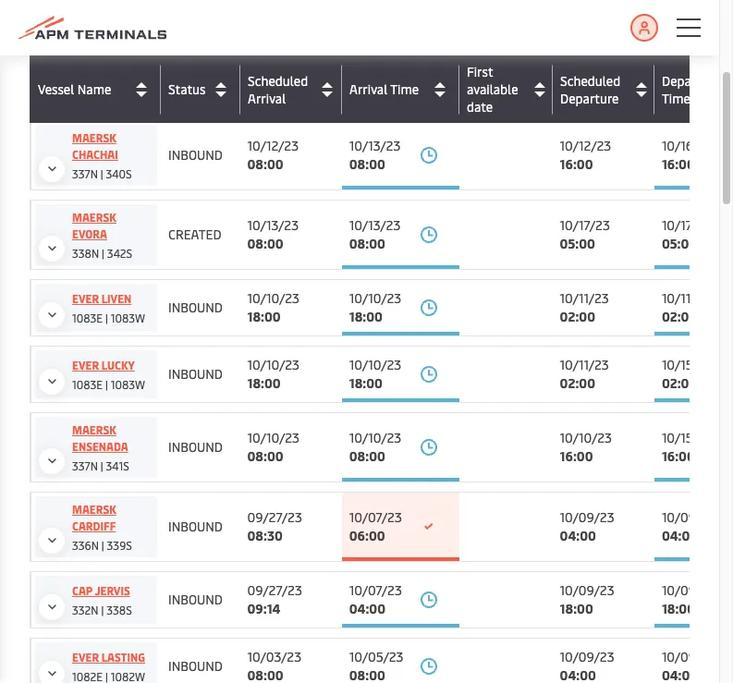 Task type: describe. For each thing, give the bounding box(es) containing it.
1 10/17/23 04:00 from the left
[[560, 64, 610, 100]]

1 05:00 from the left
[[560, 235, 596, 252]]

ensenada
[[72, 439, 128, 454]]

10/07/23 for 06:00
[[349, 509, 402, 526]]

1083e for 10/11/23 02:00
[[72, 311, 103, 326]]

10/11/23 02:00 for 10/11/23
[[560, 289, 609, 326]]

time for departure time
[[662, 89, 691, 107]]

lucky
[[101, 358, 135, 373]]

ever inside button
[[72, 650, 99, 665]]

16:15
[[247, 82, 277, 100]]

10/11/23 for 10/15/23 02:00
[[560, 356, 609, 374]]

338s
[[107, 603, 132, 618]]

10/15/23 16:00
[[662, 429, 714, 465]]

10/13/23 for 10/13/23
[[349, 216, 401, 234]]

10/10/23 16:00
[[560, 429, 612, 465]]

cap for cap jackson 333n | 339s
[[72, 66, 93, 80]]

10/17/23 down the 13:00
[[662, 64, 712, 81]]

1 10/17/23 05:00 from the left
[[560, 216, 610, 252]]

06:00
[[349, 527, 385, 545]]

10/07/23 06:00
[[349, 509, 402, 545]]

created
[[168, 226, 222, 243]]

04:00 down 10/10/23 16:00
[[560, 527, 596, 545]]

| for 10/09/23 04:00
[[102, 538, 104, 553]]

1 10/09/23 18:00 from the left
[[560, 582, 615, 618]]

342s
[[107, 246, 132, 261]]

2 10/10/23 08:00 from the left
[[349, 429, 402, 465]]

maersk chachai 337n | 340s
[[72, 130, 132, 181]]

2 10/09/23 18:00 from the left
[[662, 582, 717, 618]]

1083e | 1083w button
[[39, 0, 145, 34]]

cap jackson 333n | 339s
[[72, 66, 142, 100]]

337n for 10/12/23 08:00
[[72, 166, 98, 181]]

2 10/09/23 04:00 from the left
[[662, 509, 717, 545]]

1083e inside button
[[72, 18, 103, 33]]

09/27/23 16:15
[[247, 64, 302, 100]]

inbound for 10/09/23 04:00
[[168, 518, 223, 535]]

arrival time button
[[350, 74, 455, 104]]

333n
[[72, 85, 99, 100]]

| inside button
[[105, 18, 108, 33]]

maersk evora 338n | 342s
[[72, 210, 132, 261]]

inbound for 10/17/23 04:00
[[168, 73, 223, 91]]

first
[[467, 63, 493, 80]]

341s
[[106, 459, 129, 474]]

evora
[[72, 227, 107, 241]]

cap for cap jervis 332n | 338s
[[72, 584, 93, 598]]

09/27/23 for 09:14
[[247, 582, 302, 599]]

1083w for 10/11/23
[[111, 311, 145, 326]]

scheduled departure
[[560, 72, 621, 107]]

ever lasting
[[72, 650, 145, 665]]

jackson
[[95, 66, 142, 80]]

arrival time
[[350, 80, 419, 98]]

maersk for 10/12/23
[[72, 130, 116, 145]]

ever lasting button
[[39, 649, 145, 683]]

10/13/23 for 10/12/23
[[349, 137, 401, 154]]

| for 10/11/23 02:00
[[105, 311, 108, 326]]

maersk ensenada 337n | 341s
[[72, 423, 129, 474]]

10/05/23
[[349, 648, 404, 666]]

1 10/10/23 08:00 from the left
[[247, 429, 300, 465]]

10/15/23 15:00
[[349, 64, 401, 100]]

inbound for 10/15/23 02:00
[[168, 365, 223, 383]]

| inside cap jervis 332n | 338s
[[101, 603, 104, 618]]

name
[[77, 80, 111, 98]]

vessel name button
[[38, 74, 156, 104]]

04:00 inside 10/07/23 04:00
[[349, 600, 386, 618]]

332n
[[72, 603, 99, 618]]

04:00 up '10/16/23'
[[662, 82, 698, 100]]

status button
[[168, 74, 236, 104]]

10/03/23
[[247, 648, 302, 666]]

16:00 for 10/16/23 16:00
[[662, 155, 695, 173]]



Task type: vqa. For each thing, say whether or not it's contained in the screenshot.


Task type: locate. For each thing, give the bounding box(es) containing it.
10/15/23 for 15:00
[[349, 64, 401, 81]]

2 10/17/23 05:00 from the left
[[662, 216, 712, 252]]

ever left liven
[[72, 291, 99, 306]]

ever
[[72, 291, 99, 306], [72, 358, 99, 373], [72, 650, 99, 665]]

2 09/27/23 from the top
[[247, 509, 302, 526]]

time inside departure time
[[662, 89, 691, 107]]

1 10/12/23 from the left
[[247, 137, 299, 154]]

1 vertical spatial 10/15/23
[[662, 356, 714, 374]]

0 horizontal spatial 10/17/23 04:00
[[560, 64, 610, 100]]

1 cap from the top
[[72, 66, 93, 80]]

1083e down lucky
[[72, 377, 103, 392]]

339s
[[107, 85, 132, 100], [107, 538, 132, 553]]

10/13/23
[[349, 137, 401, 154], [247, 216, 299, 234], [349, 216, 401, 234]]

0 horizontal spatial 05:00
[[560, 235, 596, 252]]

10/16/23 16:00
[[662, 137, 714, 173]]

time for arrival time
[[391, 80, 419, 98]]

first available date
[[467, 63, 518, 116]]

1083w for 10/15/23
[[111, 377, 145, 392]]

10/10/23 08:00
[[247, 429, 300, 465], [349, 429, 402, 465]]

1 horizontal spatial 10/10/23 08:00
[[349, 429, 402, 465]]

cap jervis 332n | 338s
[[72, 584, 132, 618]]

337n inside maersk ensenada 337n | 341s
[[72, 459, 98, 474]]

05:00 down 10/12/23 16:00
[[560, 235, 596, 252]]

10/17/23 05:00
[[560, 216, 610, 252], [662, 216, 712, 252]]

0 vertical spatial 337n
[[72, 166, 98, 181]]

| inside 'cap jackson 333n | 339s'
[[101, 85, 104, 100]]

2 10/17/23 04:00 from the left
[[662, 64, 712, 100]]

04:00 up "10/05/23"
[[349, 600, 386, 618]]

1 09/27/23 from the top
[[247, 64, 302, 81]]

lasting
[[101, 650, 145, 665]]

1 horizontal spatial departure
[[662, 72, 721, 89]]

339s inside 'cap jackson 333n | 339s'
[[107, 85, 132, 100]]

09/27/23 up 08:30
[[247, 509, 302, 526]]

ever inside the ever liven 1083e | 1083w
[[72, 291, 99, 306]]

10/16/23
[[662, 137, 714, 154]]

02:00 inside 10/15/23 02:00
[[662, 375, 698, 392]]

| for 10/17/23 04:00
[[101, 85, 104, 100]]

vessel name
[[38, 80, 111, 98]]

ever lucky 1083e | 1083w
[[72, 358, 145, 392]]

inbound for 10/09/23 18:00
[[168, 591, 223, 609]]

10/17/23 04:00 up 10/12/23 16:00
[[560, 64, 610, 100]]

10/10/23 18:00
[[247, 289, 300, 326], [349, 289, 402, 326], [247, 356, 300, 392], [349, 356, 402, 392]]

| inside the ever lucky 1083e | 1083w
[[105, 377, 108, 392]]

2 10/07/23 from the top
[[349, 582, 402, 599]]

10/17/23 down 10/16/23 16:00
[[662, 216, 712, 234]]

08:30
[[247, 527, 283, 545]]

10/15/23 02:00
[[662, 356, 714, 392]]

2 ever from the top
[[72, 358, 99, 373]]

arrival inside scheduled arrival
[[248, 89, 286, 107]]

scheduled departure button
[[560, 72, 650, 107]]

maersk up evora
[[72, 210, 116, 225]]

maersk inside maersk chachai 337n | 340s
[[72, 130, 116, 145]]

5 inbound from the top
[[168, 438, 223, 456]]

16:00 inside 10/16/23 16:00
[[662, 155, 695, 173]]

0 horizontal spatial arrival
[[248, 89, 286, 107]]

10/15/23 for 02:00
[[662, 356, 714, 374]]

cap inside cap jervis 332n | 338s
[[72, 584, 93, 598]]

10/09/23 04:00 down 10/10/23 16:00
[[560, 509, 615, 545]]

ever inside the ever lucky 1083e | 1083w
[[72, 358, 99, 373]]

maersk up ensenada
[[72, 423, 116, 437]]

inbound for 10/11/23 02:00
[[168, 299, 223, 316]]

09/27/23 for 08:30
[[247, 509, 302, 526]]

1 vertical spatial 09/27/23
[[247, 509, 302, 526]]

339s down cardiff
[[107, 538, 132, 553]]

1 vertical spatial 10/07/23
[[349, 582, 402, 599]]

cardiff
[[72, 519, 116, 534]]

1 vertical spatial 337n
[[72, 459, 98, 474]]

0 horizontal spatial 10/10/23 08:00
[[247, 429, 300, 465]]

| for 10/16/23 16:00
[[101, 166, 103, 181]]

maersk
[[72, 130, 116, 145], [72, 210, 116, 225], [72, 423, 116, 437], [72, 502, 116, 517]]

10/07/23
[[349, 509, 402, 526], [349, 582, 402, 599]]

10/17/23
[[560, 64, 610, 81], [662, 64, 712, 81], [560, 216, 610, 234], [662, 216, 712, 234]]

| inside maersk evora 338n | 342s
[[102, 246, 104, 261]]

arrival
[[350, 80, 388, 98], [248, 89, 286, 107]]

10/07/23 04:00
[[349, 582, 402, 618]]

05:00
[[560, 235, 596, 252], [662, 235, 698, 252]]

1 1083w from the top
[[111, 18, 145, 33]]

1 vertical spatial 1083w
[[111, 311, 145, 326]]

chachai
[[72, 147, 118, 162]]

ever liven 1083e | 1083w
[[72, 291, 145, 326]]

10/13/23 08:00 for 10/12/23
[[349, 137, 401, 173]]

1 scheduled from the left
[[248, 72, 308, 89]]

16:00
[[560, 155, 593, 173], [662, 155, 695, 173], [560, 448, 593, 465], [662, 448, 695, 465]]

maersk inside the maersk cardiff 336n | 339s
[[72, 502, 116, 517]]

0 horizontal spatial 10/12/23
[[247, 137, 299, 154]]

| for 10/15/23 02:00
[[105, 377, 108, 392]]

10/12/23
[[247, 137, 299, 154], [560, 137, 611, 154]]

cap
[[72, 66, 93, 80], [72, 584, 93, 598]]

04:00 up 10/12/23 16:00
[[560, 82, 596, 100]]

1083e up jackson
[[72, 18, 103, 33]]

inbound for 10/15/23 16:00
[[168, 438, 223, 456]]

inbound
[[168, 73, 223, 91], [168, 146, 223, 164], [168, 299, 223, 316], [168, 365, 223, 383], [168, 438, 223, 456], [168, 518, 223, 535], [168, 591, 223, 609], [168, 658, 223, 675]]

09/27/23 up 16:15
[[247, 64, 302, 81]]

1 horizontal spatial 10/17/23 04:00
[[662, 64, 712, 100]]

1 horizontal spatial arrival
[[350, 80, 388, 98]]

2 scheduled from the left
[[560, 72, 621, 89]]

| left 340s
[[101, 166, 103, 181]]

maersk for 10/10/23
[[72, 423, 116, 437]]

departure up 10/12/23 16:00
[[560, 89, 619, 107]]

16:00 inside 10/15/23 16:00
[[662, 448, 695, 465]]

| right 333n
[[101, 85, 104, 100]]

scheduled inside button
[[248, 72, 308, 89]]

2 10/12/23 from the left
[[560, 137, 611, 154]]

10/10/23 08:00 up 10/07/23 06:00
[[349, 429, 402, 465]]

10/11/23 02:00
[[560, 289, 609, 326], [662, 289, 711, 326], [560, 356, 609, 392]]

| inside maersk ensenada 337n | 341s
[[101, 459, 103, 474]]

10/15/23 for 16:00
[[662, 429, 714, 447]]

10/15/23 down 10/15/23 02:00
[[662, 429, 714, 447]]

1083w
[[111, 18, 145, 33], [111, 311, 145, 326], [111, 377, 145, 392]]

first available date button
[[467, 63, 548, 116]]

maersk cardiff 336n | 339s
[[72, 502, 132, 553]]

| inside maersk chachai 337n | 340s
[[101, 166, 103, 181]]

2 vertical spatial 10/15/23
[[662, 429, 714, 447]]

jervis
[[95, 584, 130, 598]]

liven
[[101, 291, 132, 306]]

10/15/23 up 15:00
[[349, 64, 401, 81]]

1 vertical spatial cap
[[72, 584, 93, 598]]

0 vertical spatial cap
[[72, 66, 93, 80]]

339s for 16:15
[[107, 85, 132, 100]]

1083e down liven
[[72, 311, 103, 326]]

1083w inside button
[[111, 18, 145, 33]]

status
[[168, 80, 206, 98]]

| down liven
[[105, 311, 108, 326]]

1 horizontal spatial 05:00
[[662, 235, 698, 252]]

0 vertical spatial 1083e
[[72, 18, 103, 33]]

10/17/23 04:00
[[560, 64, 610, 100], [662, 64, 712, 100]]

339s for 08:30
[[107, 538, 132, 553]]

4 maersk from the top
[[72, 502, 116, 517]]

6 inbound from the top
[[168, 518, 223, 535]]

340s
[[106, 166, 132, 181]]

1083w down lucky
[[111, 377, 145, 392]]

1 vertical spatial ever
[[72, 358, 99, 373]]

1 10/09/23 04:00 from the left
[[560, 509, 615, 545]]

337n down ensenada
[[72, 459, 98, 474]]

10/12/23 down scheduled departure
[[560, 137, 611, 154]]

scheduled inside 'button'
[[560, 72, 621, 89]]

08:00 inside 10/12/23 08:00
[[247, 155, 284, 173]]

1083e for 10/15/23 02:00
[[72, 377, 103, 392]]

10/09/23 04:00
[[560, 509, 615, 545], [662, 509, 717, 545]]

1083w down liven
[[111, 311, 145, 326]]

1 339s from the top
[[107, 85, 132, 100]]

0 vertical spatial 1083w
[[111, 18, 145, 33]]

| inside the maersk cardiff 336n | 339s
[[102, 538, 104, 553]]

3 maersk from the top
[[72, 423, 116, 437]]

1083e inside the ever liven 1083e | 1083w
[[72, 311, 103, 326]]

2 vertical spatial 1083w
[[111, 377, 145, 392]]

maersk inside maersk ensenada 337n | 341s
[[72, 423, 116, 437]]

15:00
[[349, 82, 382, 100]]

10/09/23 04:00 down 10/15/23 16:00
[[662, 509, 717, 545]]

1 1083e from the top
[[72, 18, 103, 33]]

337n down chachai
[[72, 166, 98, 181]]

ever for 10/11/23
[[72, 291, 99, 306]]

1083w inside the ever lucky 1083e | 1083w
[[111, 377, 145, 392]]

maersk up cardiff
[[72, 502, 116, 517]]

1 horizontal spatial time
[[662, 89, 691, 107]]

0 vertical spatial ever
[[72, 291, 99, 306]]

04:00 down 10/15/23 16:00
[[662, 527, 698, 545]]

10/07/23 for 04:00
[[349, 582, 402, 599]]

0 horizontal spatial scheduled
[[248, 72, 308, 89]]

16:00 for 10/12/23 16:00
[[560, 155, 593, 173]]

02:00
[[560, 308, 596, 326], [662, 308, 698, 326], [560, 375, 596, 392], [662, 375, 698, 392]]

16:00 inside 10/12/23 16:00
[[560, 155, 593, 173]]

337n for 10/10/23 08:00
[[72, 459, 98, 474]]

0 vertical spatial 09/27/23
[[247, 64, 302, 81]]

09/27/23 up 09:14 on the bottom left of page
[[247, 582, 302, 599]]

departure down the 13:00
[[662, 72, 721, 89]]

09/27/23 08:30
[[247, 509, 302, 545]]

| inside the ever liven 1083e | 1083w
[[105, 311, 108, 326]]

09:14
[[247, 600, 281, 618]]

scheduled up 10/12/23 08:00
[[248, 72, 308, 89]]

2 339s from the top
[[107, 538, 132, 553]]

10/12/23 16:00
[[560, 137, 611, 173]]

2 1083e from the top
[[72, 311, 103, 326]]

08:00
[[247, 155, 284, 173], [349, 155, 386, 173], [247, 235, 284, 252], [349, 235, 386, 252], [247, 448, 284, 465], [349, 448, 386, 465]]

1083w up jackson
[[111, 18, 145, 33]]

10/15/23
[[349, 64, 401, 81], [662, 356, 714, 374], [662, 429, 714, 447]]

1 horizontal spatial 10/12/23
[[560, 137, 611, 154]]

1083e
[[72, 18, 103, 33], [72, 311, 103, 326], [72, 377, 103, 392]]

2 vertical spatial 09/27/23
[[247, 582, 302, 599]]

available
[[467, 80, 518, 98]]

1 inbound from the top
[[168, 73, 223, 91]]

10/10/23 08:00 up 09/27/23 08:30
[[247, 429, 300, 465]]

1 vertical spatial 1083e
[[72, 311, 103, 326]]

ever left lucky
[[72, 358, 99, 373]]

1 horizontal spatial 10/17/23 05:00
[[662, 216, 712, 252]]

338n
[[72, 246, 99, 261]]

10/17/23 05:00 down 10/12/23 16:00
[[560, 216, 610, 252]]

maersk for 09/27/23
[[72, 502, 116, 517]]

10/13/23 08:00 for 10/13/23
[[349, 216, 401, 252]]

10/09/23 18:00
[[560, 582, 615, 618], [662, 582, 717, 618]]

16:00 inside 10/10/23 16:00
[[560, 448, 593, 465]]

0 horizontal spatial time
[[391, 80, 419, 98]]

| for 10/15/23 16:00
[[101, 459, 103, 474]]

0 horizontal spatial 10/09/23 18:00
[[560, 582, 615, 618]]

| left 341s
[[101, 459, 103, 474]]

time right 15:00
[[391, 80, 419, 98]]

10/17/23 right first available date button
[[560, 64, 610, 81]]

0 horizontal spatial 10/09/23 04:00
[[560, 509, 615, 545]]

1 horizontal spatial 10/09/23 18:00
[[662, 582, 717, 618]]

10/11/23 for 10/11/23 02:00
[[560, 289, 609, 307]]

2 05:00 from the left
[[662, 235, 698, 252]]

departure inside scheduled departure
[[560, 89, 619, 107]]

scheduled arrival
[[248, 72, 308, 107]]

scheduled
[[248, 72, 308, 89], [560, 72, 621, 89]]

| up jackson
[[105, 18, 108, 33]]

maersk up chachai
[[72, 130, 116, 145]]

time
[[391, 80, 419, 98], [662, 89, 691, 107]]

arrival right scheduled arrival button on the top of page
[[350, 80, 388, 98]]

2 vertical spatial ever
[[72, 650, 99, 665]]

| down lucky
[[105, 377, 108, 392]]

04:00
[[560, 82, 596, 100], [662, 82, 698, 100], [560, 527, 596, 545], [662, 527, 698, 545], [349, 600, 386, 618]]

1083w inside the ever liven 1083e | 1083w
[[111, 311, 145, 326]]

cap inside 'cap jackson 333n | 339s'
[[72, 66, 93, 80]]

09/27/23 09:14
[[247, 582, 302, 618]]

0 horizontal spatial departure
[[560, 89, 619, 107]]

7 inbound from the top
[[168, 591, 223, 609]]

1 horizontal spatial scheduled
[[560, 72, 621, 89]]

337n inside maersk chachai 337n | 340s
[[72, 166, 98, 181]]

3 09/27/23 from the top
[[247, 582, 302, 599]]

scheduled up 10/12/23 16:00
[[560, 72, 621, 89]]

8 inbound from the top
[[168, 658, 223, 675]]

inbound for 10/16/23 16:00
[[168, 146, 223, 164]]

16:00 for 10/10/23 16:00
[[560, 448, 593, 465]]

cap up 332n
[[72, 584, 93, 598]]

1 ever from the top
[[72, 291, 99, 306]]

departure time
[[662, 72, 721, 107]]

maersk inside maersk evora 338n | 342s
[[72, 210, 116, 225]]

| right 336n
[[102, 538, 104, 553]]

2 vertical spatial 1083e
[[72, 377, 103, 392]]

10/07/23 up the 06:00
[[349, 509, 402, 526]]

2 inbound from the top
[[168, 146, 223, 164]]

scheduled for departure
[[560, 72, 621, 89]]

339s inside the maersk cardiff 336n | 339s
[[107, 538, 132, 553]]

10/12/23 08:00
[[247, 137, 299, 173]]

10/09/23
[[560, 509, 615, 526], [662, 509, 717, 526], [560, 582, 615, 599], [662, 582, 717, 599], [560, 648, 615, 666], [662, 648, 717, 666]]

scheduled arrival button
[[248, 72, 338, 107]]

vessel
[[38, 80, 74, 98]]

2 cap from the top
[[72, 584, 93, 598]]

13:00
[[662, 16, 695, 33]]

16:00 for 10/15/23 16:00
[[662, 448, 695, 465]]

time inside the arrival time button
[[391, 80, 419, 98]]

date
[[467, 98, 493, 116]]

1 maersk from the top
[[72, 130, 116, 145]]

10/17/23 05:00 down 10/16/23 16:00
[[662, 216, 712, 252]]

1 vertical spatial 339s
[[107, 538, 132, 553]]

departure inside button
[[662, 72, 721, 89]]

10/12/23 for 16:00
[[560, 137, 611, 154]]

3 inbound from the top
[[168, 299, 223, 316]]

ever left lasting
[[72, 650, 99, 665]]

scheduled for arrival
[[248, 72, 308, 89]]

3 1083w from the top
[[111, 377, 145, 392]]

05:00 down 10/16/23 16:00
[[662, 235, 698, 252]]

10/12/23 for 08:00
[[247, 137, 299, 154]]

10/10/23
[[247, 289, 300, 307], [349, 289, 402, 307], [247, 356, 300, 374], [349, 356, 402, 374], [247, 429, 300, 447], [349, 429, 402, 447], [560, 429, 612, 447]]

departure time button
[[662, 72, 733, 107]]

1083e | 1083w
[[72, 18, 145, 33]]

| left 338s on the left
[[101, 603, 104, 618]]

0 vertical spatial 10/15/23
[[349, 64, 401, 81]]

09/27/23
[[247, 64, 302, 81], [247, 509, 302, 526], [247, 582, 302, 599]]

2 337n from the top
[[72, 459, 98, 474]]

10/12/23 down 16:15
[[247, 137, 299, 154]]

departure
[[662, 72, 721, 89], [560, 89, 619, 107]]

0 horizontal spatial 10/17/23 05:00
[[560, 216, 610, 252]]

1 horizontal spatial 10/09/23 04:00
[[662, 509, 717, 545]]

10/17/23 04:00 down the 13:00
[[662, 64, 712, 100]]

1 10/07/23 from the top
[[349, 509, 402, 526]]

4 inbound from the top
[[168, 365, 223, 383]]

1083e inside the ever lucky 1083e | 1083w
[[72, 377, 103, 392]]

09/27/23 for 16:15
[[247, 64, 302, 81]]

337n
[[72, 166, 98, 181], [72, 459, 98, 474]]

10/11/23 02:00 for 10/15/23
[[560, 356, 609, 392]]

1 337n from the top
[[72, 166, 98, 181]]

10/17/23 down 10/12/23 16:00
[[560, 216, 610, 234]]

10/13/23 08:00
[[349, 137, 401, 173], [247, 216, 299, 252], [349, 216, 401, 252]]

336n
[[72, 538, 99, 553]]

3 ever from the top
[[72, 650, 99, 665]]

|
[[105, 18, 108, 33], [101, 85, 104, 100], [101, 166, 103, 181], [102, 246, 104, 261], [105, 311, 108, 326], [105, 377, 108, 392], [101, 459, 103, 474], [102, 538, 104, 553], [101, 603, 104, 618]]

3 1083e from the top
[[72, 377, 103, 392]]

2 1083w from the top
[[111, 311, 145, 326]]

0 vertical spatial 10/07/23
[[349, 509, 402, 526]]

maersk for 10/13/23
[[72, 210, 116, 225]]

2 maersk from the top
[[72, 210, 116, 225]]

0 vertical spatial 339s
[[107, 85, 132, 100]]

ever for 10/15/23
[[72, 358, 99, 373]]

18:00
[[247, 308, 281, 326], [349, 308, 383, 326], [247, 375, 281, 392], [349, 375, 383, 392], [560, 600, 594, 618], [662, 600, 695, 618]]

cap up 333n
[[72, 66, 93, 80]]

time up '10/16/23'
[[662, 89, 691, 107]]

339s down jackson
[[107, 85, 132, 100]]

| left 342s
[[102, 246, 104, 261]]

arrival up 10/12/23 08:00
[[248, 89, 286, 107]]

10/15/23 up 10/15/23 16:00
[[662, 356, 714, 374]]

| for 10/17/23 05:00
[[102, 246, 104, 261]]

10/07/23 down the 06:00
[[349, 582, 402, 599]]



